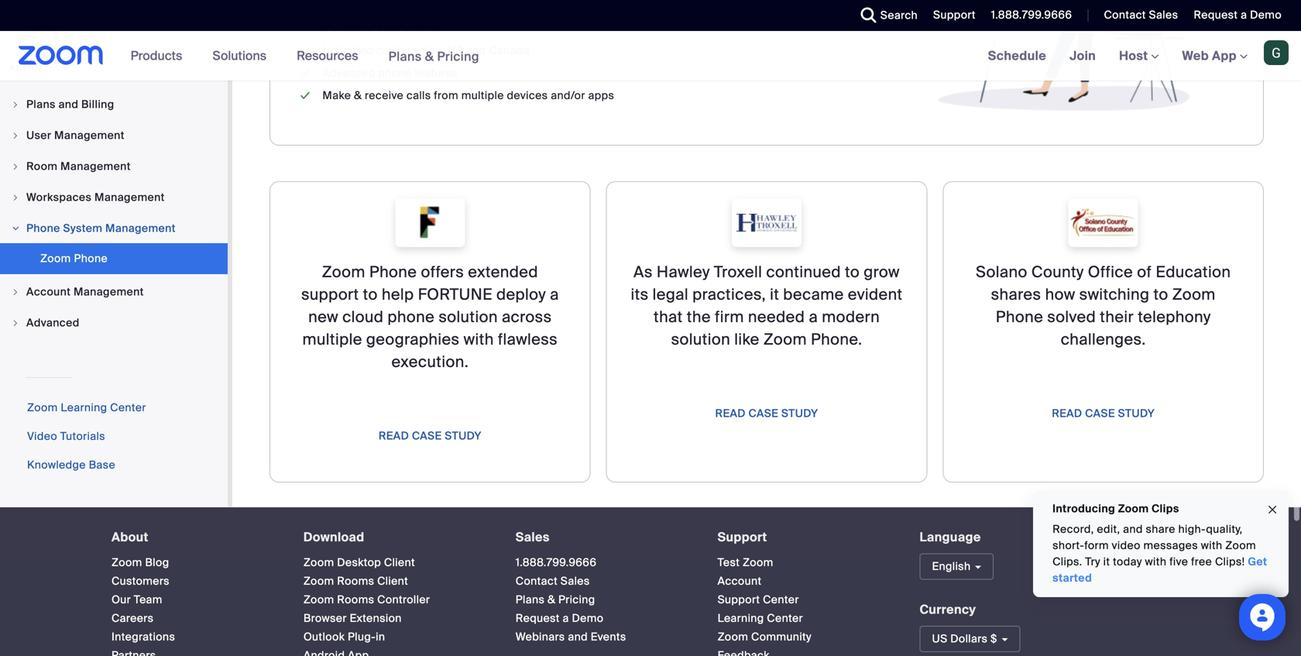 Task type: vqa. For each thing, say whether or not it's contained in the screenshot.
base
yes



Task type: describe. For each thing, give the bounding box(es) containing it.
try
[[1085, 555, 1100, 569]]

right image for user management
[[11, 131, 20, 140]]

us dollars $
[[932, 632, 997, 646]]

customers link
[[112, 574, 170, 588]]

pricing inside 1.888.799.9666 contact sales plans & pricing request a demo webinars and events
[[558, 593, 595, 607]]

zoom inside zoom phone offers extended support to help fortune deploy a new cloud phone solution across multiple geographies with flawless execution.
[[322, 262, 365, 282]]

0 vertical spatial multiple
[[461, 88, 504, 103]]

from
[[434, 88, 459, 103]]

1 vertical spatial center
[[763, 593, 799, 607]]

free
[[1191, 555, 1212, 569]]

account management
[[26, 285, 144, 299]]

devices
[[507, 88, 548, 103]]

zoom desktop client zoom rooms client zoom rooms controller browser extension outlook plug-in
[[303, 555, 430, 644]]

form
[[1084, 538, 1109, 553]]

& right make
[[354, 88, 362, 103]]

zoom blog customers our team careers integrations
[[112, 555, 175, 644]]

challenges.
[[1061, 330, 1146, 349]]

switching
[[1079, 285, 1150, 304]]

reports
[[26, 22, 68, 36]]

dollars
[[951, 632, 988, 646]]

zoom inside "record, edit, and share high-quality, short-form video messages with zoom clips. try it today with five free clips!"
[[1225, 538, 1256, 553]]

study for challenges.
[[1118, 406, 1155, 421]]

checked image for make
[[297, 88, 313, 104]]

room
[[26, 159, 58, 173]]

telephony
[[1138, 307, 1211, 327]]

0 vertical spatial support
[[933, 8, 976, 22]]

product information navigation
[[119, 31, 491, 82]]

right image for workspaces management
[[11, 193, 20, 202]]

search
[[880, 8, 918, 22]]

the
[[687, 307, 711, 327]]

and/or
[[551, 88, 585, 103]]

& inside product information navigation
[[425, 48, 434, 64]]

legal
[[653, 285, 689, 304]]

phone.
[[811, 330, 862, 349]]

right image for advanced
[[11, 318, 20, 328]]

read case study button for across
[[379, 424, 482, 448]]

1 vertical spatial support
[[718, 529, 767, 545]]

careers
[[112, 611, 154, 626]]

0 vertical spatial sales
[[1149, 8, 1178, 22]]

our
[[112, 593, 131, 607]]

read case study button for challenges.
[[1052, 401, 1155, 426]]

solutions button
[[213, 31, 273, 81]]

with inside zoom phone offers extended support to help fortune deploy a new cloud phone solution across multiple geographies with flawless execution.
[[464, 330, 494, 349]]

read case study button for firm
[[715, 401, 818, 426]]

introducing
[[1053, 502, 1115, 516]]

offers
[[421, 262, 464, 282]]

join link
[[1058, 31, 1108, 81]]

join
[[1070, 48, 1096, 64]]

solved
[[1047, 307, 1096, 327]]

2 vertical spatial center
[[767, 611, 803, 626]]

support center link
[[718, 593, 799, 607]]

account inside menu item
[[26, 285, 71, 299]]

receive
[[365, 88, 404, 103]]

video tutorials
[[27, 429, 105, 443]]

and inside 1.888.799.9666 contact sales plans & pricing request a demo webinars and events
[[568, 630, 588, 644]]

plans for plans & pricing
[[389, 48, 422, 64]]

get
[[1248, 555, 1267, 569]]

1 horizontal spatial contact
[[1104, 8, 1146, 22]]

clips
[[1152, 502, 1179, 516]]

zoom learning center link
[[27, 400, 146, 415]]

high-
[[1178, 522, 1206, 536]]

sales inside 1.888.799.9666 contact sales plans & pricing request a demo webinars and events
[[561, 574, 590, 588]]

close image
[[1266, 501, 1279, 519]]

english
[[932, 559, 971, 574]]

request a demo
[[1194, 8, 1282, 22]]

support inside the test zoom account support center learning center zoom community
[[718, 593, 760, 607]]

currency
[[920, 602, 976, 618]]

plans & pricing
[[389, 48, 479, 64]]

workspaces management
[[26, 190, 165, 204]]

case for across
[[412, 429, 442, 443]]

zoom inside admin menu menu
[[40, 251, 71, 266]]

advanced for advanced
[[26, 316, 80, 330]]

outlook plug-in link
[[303, 630, 385, 644]]

their
[[1100, 307, 1134, 327]]

language
[[920, 529, 981, 545]]

zoom inside solano county office of education shares how switching to zoom phone solved their telephony challenges.
[[1172, 285, 1216, 304]]

hawley
[[657, 262, 710, 282]]

user management menu item
[[0, 121, 228, 150]]

schedule link
[[976, 31, 1058, 81]]

get started
[[1053, 555, 1267, 585]]

& right sms
[[404, 21, 412, 35]]

cloud
[[342, 307, 384, 327]]

zoom phone
[[40, 251, 108, 266]]

community
[[751, 630, 812, 644]]

web app button
[[1182, 48, 1248, 64]]

1.888.799.9666 for 1.888.799.9666
[[991, 8, 1072, 22]]

a inside as hawley troxell continued to grow its legal practices, it became evident that the firm needed a modern solution like zoom phone.
[[809, 307, 818, 327]]

as hawley troxell continued to grow its legal practices, it became evident that the firm needed a modern solution like zoom phone.
[[631, 262, 903, 349]]

& inside 1.888.799.9666 contact sales plans & pricing request a demo webinars and events
[[548, 593, 556, 607]]

clips!
[[1215, 555, 1245, 569]]

zoom rooms controller link
[[303, 593, 430, 607]]

browser extension link
[[303, 611, 402, 626]]

advanced for advanced phone features
[[323, 66, 375, 80]]

room management
[[26, 159, 131, 173]]

canada
[[489, 43, 530, 58]]

clips.
[[1053, 555, 1082, 569]]

phone inside menu item
[[26, 221, 60, 235]]

1.888.799.9666 contact sales plans & pricing request a demo webinars and events
[[516, 555, 626, 644]]

browser
[[303, 611, 347, 626]]

1 vertical spatial sales
[[516, 529, 550, 545]]

phone inside solano county office of education shares how switching to zoom phone solved their telephony challenges.
[[996, 307, 1043, 327]]

as
[[634, 262, 653, 282]]

quality,
[[1206, 522, 1243, 536]]

1 vertical spatial client
[[377, 574, 408, 588]]

request inside 1.888.799.9666 contact sales plans & pricing request a demo webinars and events
[[516, 611, 560, 626]]

reports link
[[0, 14, 228, 45]]

a inside zoom phone offers extended support to help fortune deploy a new cloud phone solution across multiple geographies with flawless execution.
[[550, 285, 559, 304]]

read for that
[[715, 406, 746, 421]]

mms
[[415, 21, 442, 35]]

$
[[991, 632, 997, 646]]

right image for phone system management
[[11, 224, 20, 233]]

contact inside 1.888.799.9666 contact sales plans & pricing request a demo webinars and events
[[516, 574, 558, 588]]

features
[[414, 66, 458, 80]]

extended
[[468, 262, 538, 282]]

troxell
[[714, 262, 762, 282]]

1 horizontal spatial with
[[1145, 555, 1167, 569]]

learning center link
[[718, 611, 803, 626]]

english button
[[920, 553, 994, 580]]

phone system management menu item
[[0, 214, 228, 243]]

domestic
[[323, 21, 373, 35]]

advanced menu item
[[0, 308, 228, 338]]

solution inside as hawley troxell continued to grow its legal practices, it became evident that the firm needed a modern solution like zoom phone.
[[671, 330, 730, 349]]

tutorials
[[60, 429, 105, 443]]

1 horizontal spatial request
[[1194, 8, 1238, 22]]

county
[[1032, 262, 1084, 282]]

download
[[303, 529, 364, 545]]

read for phone
[[379, 429, 409, 443]]



Task type: locate. For each thing, give the bounding box(es) containing it.
1.888.799.9666 link
[[516, 555, 597, 570]]

center up learning center link
[[763, 593, 799, 607]]

read case study button down challenges.
[[1052, 401, 1155, 426]]

workspaces
[[26, 190, 92, 204]]

solution down fortune
[[439, 307, 498, 327]]

flawless
[[498, 330, 558, 349]]

billing
[[81, 97, 114, 112]]

request
[[1194, 8, 1238, 22], [516, 611, 560, 626]]

right image left workspaces
[[11, 193, 20, 202]]

solution inside zoom phone offers extended support to help fortune deploy a new cloud phone solution across multiple geographies with flawless execution.
[[439, 307, 498, 327]]

account management menu item
[[0, 277, 228, 307]]

a inside 1.888.799.9666 contact sales plans & pricing request a demo webinars and events
[[563, 611, 569, 626]]

five
[[1169, 555, 1188, 569]]

banner containing products
[[0, 31, 1301, 82]]

2 horizontal spatial case
[[1085, 406, 1115, 421]]

needed
[[748, 307, 805, 327]]

0 horizontal spatial learning
[[61, 400, 107, 415]]

rooms down the zoom rooms client link
[[337, 593, 374, 607]]

account down test zoom 'link' on the bottom of the page
[[718, 574, 762, 588]]

it inside "record, edit, and share high-quality, short-form video messages with zoom clips. try it today with five free clips!"
[[1103, 555, 1110, 569]]

& up features
[[425, 48, 434, 64]]

a down became
[[809, 307, 818, 327]]

2 horizontal spatial read case study button
[[1052, 401, 1155, 426]]

checked image for advanced
[[297, 65, 313, 81]]

us
[[448, 43, 463, 58], [932, 632, 948, 646]]

plug-
[[348, 630, 376, 644]]

1.888.799.9666 up schedule link
[[991, 8, 1072, 22]]

1 vertical spatial learning
[[718, 611, 764, 626]]

request up web app dropdown button
[[1194, 8, 1238, 22]]

0 horizontal spatial multiple
[[303, 330, 362, 349]]

a up webinars and events 'link'
[[563, 611, 569, 626]]

pricing up features
[[437, 48, 479, 64]]

checked image
[[297, 43, 313, 59], [297, 65, 313, 81]]

it right 'try'
[[1103, 555, 1110, 569]]

0 vertical spatial it
[[770, 285, 779, 304]]

zoom community link
[[718, 630, 812, 644]]

sales down the 1.888.799.9666 link
[[561, 574, 590, 588]]

read case study for firm
[[715, 406, 818, 421]]

unlimited
[[323, 43, 373, 58]]

0 vertical spatial us
[[448, 43, 463, 58]]

management for room management
[[60, 159, 131, 173]]

0 vertical spatial advanced
[[323, 66, 375, 80]]

video tutorials link
[[27, 429, 105, 443]]

checked image for domestic
[[297, 20, 313, 36]]

1 vertical spatial phone
[[388, 307, 435, 327]]

advanced down 'account management'
[[26, 316, 80, 330]]

0 horizontal spatial read case study
[[379, 429, 482, 443]]

management for account management
[[74, 285, 144, 299]]

1 horizontal spatial advanced
[[323, 66, 375, 80]]

a up web app dropdown button
[[1241, 8, 1247, 22]]

right image left "room"
[[11, 162, 20, 171]]

0 horizontal spatial demo
[[572, 611, 604, 626]]

right image inside plans and billing menu item
[[11, 100, 20, 109]]

2 checked image from the top
[[297, 88, 313, 104]]

0 horizontal spatial request
[[516, 611, 560, 626]]

0 horizontal spatial us
[[448, 43, 463, 58]]

web app
[[1182, 48, 1237, 64]]

1 horizontal spatial plans
[[389, 48, 422, 64]]

multiple
[[461, 88, 504, 103], [303, 330, 362, 349]]

0 horizontal spatial study
[[445, 429, 482, 443]]

1.888.799.9666
[[991, 8, 1072, 22], [516, 555, 597, 570]]

contact down the 1.888.799.9666 link
[[516, 574, 558, 588]]

zoom phone offers extended support to help fortune deploy a new cloud phone solution across multiple geographies with flawless execution.
[[301, 262, 559, 372]]

2 horizontal spatial plans
[[516, 593, 545, 607]]

0 horizontal spatial 1.888.799.9666
[[516, 555, 597, 570]]

us dollars $ button
[[920, 626, 1020, 652]]

and inside plans and billing menu item
[[58, 97, 78, 112]]

0 horizontal spatial case
[[412, 429, 442, 443]]

case down challenges.
[[1085, 406, 1115, 421]]

2 vertical spatial with
[[1145, 555, 1167, 569]]

plans up advanced phone features at the top of the page
[[389, 48, 422, 64]]

solution
[[439, 307, 498, 327], [671, 330, 730, 349]]

outlook
[[303, 630, 345, 644]]

1 checked image from the top
[[297, 20, 313, 36]]

us inside popup button
[[932, 632, 948, 646]]

1 vertical spatial request
[[516, 611, 560, 626]]

make & receive calls from multiple devices and/or apps
[[323, 88, 614, 103]]

0 vertical spatial rooms
[[337, 574, 374, 588]]

with left 'flawless' in the bottom of the page
[[464, 330, 494, 349]]

profile picture image
[[1264, 40, 1289, 65]]

right image left user
[[11, 131, 20, 140]]

with down messages
[[1145, 555, 1167, 569]]

to inside solano county office of education shares how switching to zoom phone solved their telephony challenges.
[[1154, 285, 1168, 304]]

0 horizontal spatial read case study button
[[379, 424, 482, 448]]

1 vertical spatial contact
[[516, 574, 558, 588]]

support down account link
[[718, 593, 760, 607]]

test zoom link
[[718, 555, 774, 570]]

phone down workspaces
[[26, 221, 60, 235]]

education
[[1156, 262, 1231, 282]]

2 right image from the top
[[11, 318, 20, 328]]

plans and billing menu item
[[0, 90, 228, 119]]

to inside zoom phone offers extended support to help fortune deploy a new cloud phone solution across multiple geographies with flawless execution.
[[363, 285, 378, 304]]

support right search
[[933, 8, 976, 22]]

1.888.799.9666 down sales link
[[516, 555, 597, 570]]

1 vertical spatial rooms
[[337, 593, 374, 607]]

1 vertical spatial plans
[[26, 97, 56, 112]]

us right within
[[448, 43, 463, 58]]

1 horizontal spatial it
[[1103, 555, 1110, 569]]

management up advanced menu item
[[74, 285, 144, 299]]

case down like
[[749, 406, 779, 421]]

center up base
[[110, 400, 146, 415]]

sales up the 1.888.799.9666 link
[[516, 529, 550, 545]]

and inside "record, edit, and share high-quality, short-form video messages with zoom clips. try it today with five free clips!"
[[1123, 522, 1143, 536]]

about link
[[112, 529, 148, 545]]

it inside as hawley troxell continued to grow its legal practices, it became evident that the firm needed a modern solution like zoom phone.
[[770, 285, 779, 304]]

banner
[[0, 31, 1301, 82]]

0 horizontal spatial read
[[379, 429, 409, 443]]

zoom inside as hawley troxell continued to grow its legal practices, it became evident that the firm needed a modern solution like zoom phone.
[[764, 330, 807, 349]]

account down 'zoom phone'
[[26, 285, 71, 299]]

0 vertical spatial request
[[1194, 8, 1238, 22]]

right image for room management
[[11, 162, 20, 171]]

contact up host on the top right of page
[[1104, 8, 1146, 22]]

admin menu menu
[[0, 90, 228, 339]]

1 vertical spatial us
[[932, 632, 948, 646]]

phone down system
[[74, 251, 108, 266]]

1 vertical spatial checked image
[[297, 88, 313, 104]]

0 vertical spatial solution
[[439, 307, 498, 327]]

1.888.799.9666 button up schedule
[[980, 0, 1076, 31]]

1 horizontal spatial solution
[[671, 330, 730, 349]]

make
[[323, 88, 351, 103]]

management inside account management menu item
[[74, 285, 144, 299]]

right image for account management
[[11, 287, 20, 297]]

zoom inside zoom blog customers our team careers integrations
[[112, 555, 142, 570]]

checked image left make
[[297, 88, 313, 104]]

read case study for across
[[379, 429, 482, 443]]

plans inside product information navigation
[[389, 48, 422, 64]]

management
[[54, 128, 125, 143], [60, 159, 131, 173], [94, 190, 165, 204], [105, 221, 176, 235], [74, 285, 144, 299]]

phone up help
[[369, 262, 417, 282]]

1 right image from the top
[[11, 100, 20, 109]]

2 right image from the top
[[11, 131, 20, 140]]

multiple right from
[[461, 88, 504, 103]]

1.888.799.9666 for 1.888.799.9666 contact sales plans & pricing request a demo webinars and events
[[516, 555, 597, 570]]

to inside as hawley troxell continued to grow its legal practices, it became evident that the firm needed a modern solution like zoom phone.
[[845, 262, 860, 282]]

1 vertical spatial pricing
[[558, 593, 595, 607]]

support
[[301, 285, 359, 304]]

and left billing at the left of page
[[58, 97, 78, 112]]

right image inside account management menu item
[[11, 287, 20, 297]]

demo up webinars and events 'link'
[[572, 611, 604, 626]]

demo inside 1.888.799.9666 contact sales plans & pricing request a demo webinars and events
[[572, 611, 604, 626]]

execution.
[[392, 352, 469, 372]]

products button
[[131, 31, 189, 81]]

1 vertical spatial multiple
[[303, 330, 362, 349]]

right image inside the room management menu item
[[11, 162, 20, 171]]

2 horizontal spatial study
[[1118, 406, 1155, 421]]

management down the room management menu item
[[94, 190, 165, 204]]

rooms down desktop
[[337, 574, 374, 588]]

0 horizontal spatial with
[[464, 330, 494, 349]]

knowledge base link
[[27, 458, 115, 472]]

1 horizontal spatial case
[[749, 406, 779, 421]]

management inside workspaces management menu item
[[94, 190, 165, 204]]

4 right image from the top
[[11, 193, 20, 202]]

client
[[384, 555, 415, 570], [377, 574, 408, 588]]

meetings navigation
[[976, 31, 1301, 82]]

1 vertical spatial it
[[1103, 555, 1110, 569]]

to up cloud
[[363, 285, 378, 304]]

a right deploy
[[550, 285, 559, 304]]

read case study down execution.
[[379, 429, 482, 443]]

study for across
[[445, 429, 482, 443]]

2 horizontal spatial to
[[1154, 285, 1168, 304]]

solution down the
[[671, 330, 730, 349]]

team
[[134, 593, 163, 607]]

case for challenges.
[[1085, 406, 1115, 421]]

0 vertical spatial right image
[[11, 224, 20, 233]]

to left "grow"
[[845, 262, 860, 282]]

plans up user
[[26, 97, 56, 112]]

1 horizontal spatial read case study button
[[715, 401, 818, 426]]

right image inside workspaces management menu item
[[11, 193, 20, 202]]

resources button
[[297, 31, 365, 81]]

pricing up webinars and events 'link'
[[558, 593, 595, 607]]

read
[[715, 406, 746, 421], [1052, 406, 1082, 421], [379, 429, 409, 443]]

support up test zoom 'link' on the bottom of the page
[[718, 529, 767, 545]]

learning up the tutorials at the bottom left of page
[[61, 400, 107, 415]]

phone down shares
[[996, 307, 1043, 327]]

pricing
[[437, 48, 479, 64], [558, 593, 595, 607]]

1 horizontal spatial sales
[[561, 574, 590, 588]]

2 horizontal spatial sales
[[1149, 8, 1178, 22]]

within
[[414, 43, 445, 58]]

0 vertical spatial demo
[[1250, 8, 1282, 22]]

1 horizontal spatial demo
[[1250, 8, 1282, 22]]

read for their
[[1052, 406, 1082, 421]]

checked image down resources
[[297, 65, 313, 81]]

1 horizontal spatial to
[[845, 262, 860, 282]]

case for firm
[[749, 406, 779, 421]]

0 vertical spatial phone
[[378, 66, 412, 80]]

phone inside zoom phone offers extended support to help fortune deploy a new cloud phone solution across multiple geographies with flawless execution.
[[388, 307, 435, 327]]

introducing zoom clips
[[1053, 502, 1179, 516]]

phone up the geographies
[[388, 307, 435, 327]]

0 horizontal spatial to
[[363, 285, 378, 304]]

app
[[1212, 48, 1237, 64]]

right image down admin
[[11, 100, 20, 109]]

multiple inside zoom phone offers extended support to help fortune deploy a new cloud phone solution across multiple geographies with flawless execution.
[[303, 330, 362, 349]]

0 horizontal spatial sales
[[516, 529, 550, 545]]

advanced down the unlimited
[[323, 66, 375, 80]]

right image
[[11, 100, 20, 109], [11, 131, 20, 140], [11, 162, 20, 171], [11, 193, 20, 202], [11, 287, 20, 297]]

1 vertical spatial checked image
[[297, 65, 313, 81]]

2 horizontal spatial read case study
[[1052, 406, 1155, 421]]

zoom phone link
[[0, 243, 228, 274]]

edit,
[[1097, 522, 1120, 536]]

0 vertical spatial account
[[26, 285, 71, 299]]

host
[[1119, 48, 1151, 64]]

read case study down challenges.
[[1052, 406, 1155, 421]]

video
[[27, 429, 57, 443]]

0 vertical spatial checked image
[[297, 43, 313, 59]]

right image left 'account management'
[[11, 287, 20, 297]]

request up webinars
[[516, 611, 560, 626]]

zoom learning center
[[27, 400, 146, 415]]

0 vertical spatial pricing
[[437, 48, 479, 64]]

center
[[110, 400, 146, 415], [763, 593, 799, 607], [767, 611, 803, 626]]

products
[[131, 48, 182, 64]]

demo up 'profile picture'
[[1250, 8, 1282, 22]]

it up needed
[[770, 285, 779, 304]]

apps
[[588, 88, 614, 103]]

new
[[308, 307, 338, 327]]

and up video
[[1123, 522, 1143, 536]]

1 horizontal spatial read
[[715, 406, 746, 421]]

1 horizontal spatial multiple
[[461, 88, 504, 103]]

checked image
[[297, 20, 313, 36], [297, 88, 313, 104]]

case down execution.
[[412, 429, 442, 443]]

continued
[[766, 262, 841, 282]]

1 vertical spatial 1.888.799.9666
[[516, 555, 597, 570]]

account inside the test zoom account support center learning center zoom community
[[718, 574, 762, 588]]

multiple down new
[[303, 330, 362, 349]]

us left dollars
[[932, 632, 948, 646]]

evident
[[848, 285, 903, 304]]

demo
[[1250, 8, 1282, 22], [572, 611, 604, 626]]

0 horizontal spatial solution
[[439, 307, 498, 327]]

2 vertical spatial support
[[718, 593, 760, 607]]

management up workspaces management
[[60, 159, 131, 173]]

2 horizontal spatial read
[[1052, 406, 1082, 421]]

1 right image from the top
[[11, 224, 20, 233]]

1.888.799.9666 button
[[980, 0, 1076, 31], [991, 8, 1072, 22]]

study for firm
[[781, 406, 818, 421]]

of
[[1137, 262, 1152, 282]]

plans inside 1.888.799.9666 contact sales plans & pricing request a demo webinars and events
[[516, 593, 545, 607]]

1 vertical spatial with
[[1201, 538, 1223, 553]]

1 horizontal spatial 1.888.799.9666
[[991, 8, 1072, 22]]

to up "telephony"
[[1154, 285, 1168, 304]]

1 checked image from the top
[[297, 43, 313, 59]]

read case study for challenges.
[[1052, 406, 1155, 421]]

management for user management
[[54, 128, 125, 143]]

5 right image from the top
[[11, 287, 20, 297]]

0 vertical spatial center
[[110, 400, 146, 415]]

1 horizontal spatial read case study
[[715, 406, 818, 421]]

right image inside advanced menu item
[[11, 318, 20, 328]]

user management
[[26, 128, 125, 143]]

pricing inside product information navigation
[[437, 48, 479, 64]]

calling
[[376, 43, 411, 58]]

1 horizontal spatial us
[[932, 632, 948, 646]]

0 vertical spatial learning
[[61, 400, 107, 415]]

and left canada
[[466, 43, 486, 58]]

2 horizontal spatial with
[[1201, 538, 1223, 553]]

sales up "host" dropdown button
[[1149, 8, 1178, 22]]

read case study
[[715, 406, 818, 421], [1052, 406, 1155, 421], [379, 429, 482, 443]]

0 vertical spatial plans
[[389, 48, 422, 64]]

help
[[382, 285, 414, 304]]

office
[[1088, 262, 1133, 282]]

1 rooms from the top
[[337, 574, 374, 588]]

2 vertical spatial plans
[[516, 593, 545, 607]]

plans for plans and billing
[[26, 97, 56, 112]]

1 horizontal spatial study
[[781, 406, 818, 421]]

management inside 'user management' menu item
[[54, 128, 125, 143]]

sales link
[[516, 529, 550, 545]]

3 right image from the top
[[11, 162, 20, 171]]

right image
[[11, 224, 20, 233], [11, 318, 20, 328]]

2 vertical spatial sales
[[561, 574, 590, 588]]

2 rooms from the top
[[337, 593, 374, 607]]

0 vertical spatial contact
[[1104, 8, 1146, 22]]

phone
[[26, 221, 60, 235], [74, 251, 108, 266], [369, 262, 417, 282], [996, 307, 1043, 327]]

0 vertical spatial client
[[384, 555, 415, 570]]

management inside the phone system management menu item
[[105, 221, 176, 235]]

phone down calling
[[378, 66, 412, 80]]

1.888.799.9666 button up schedule link
[[991, 8, 1072, 22]]

management down billing at the left of page
[[54, 128, 125, 143]]

learning down support center link
[[718, 611, 764, 626]]

0 horizontal spatial account
[[26, 285, 71, 299]]

zoom blog link
[[112, 555, 169, 570]]

read case study button down execution.
[[379, 424, 482, 448]]

domestic sms & mms
[[323, 21, 442, 35]]

solutions
[[213, 48, 267, 64]]

learning inside the test zoom account support center learning center zoom community
[[718, 611, 764, 626]]

0 vertical spatial with
[[464, 330, 494, 349]]

zoom desktop client link
[[303, 555, 415, 570]]

1 vertical spatial demo
[[572, 611, 604, 626]]

0 horizontal spatial contact
[[516, 574, 558, 588]]

grow
[[864, 262, 900, 282]]

0 horizontal spatial plans
[[26, 97, 56, 112]]

advanced
[[323, 66, 375, 80], [26, 316, 80, 330]]

checked image for unlimited
[[297, 43, 313, 59]]

shares
[[991, 285, 1041, 304]]

checked image left the unlimited
[[297, 43, 313, 59]]

events
[[591, 630, 626, 644]]

1 vertical spatial right image
[[11, 318, 20, 328]]

our team link
[[112, 593, 163, 607]]

get started link
[[1053, 555, 1267, 585]]

zoom logo image
[[19, 46, 103, 65]]

rooms
[[337, 574, 374, 588], [337, 593, 374, 607]]

firm
[[715, 307, 744, 327]]

0 horizontal spatial it
[[770, 285, 779, 304]]

checked image up resources
[[297, 20, 313, 36]]

0 horizontal spatial pricing
[[437, 48, 479, 64]]

1.888.799.9666 inside 1.888.799.9666 contact sales plans & pricing request a demo webinars and events
[[516, 555, 597, 570]]

right image for plans and billing
[[11, 100, 20, 109]]

contact
[[1104, 8, 1146, 22], [516, 574, 558, 588]]

0 vertical spatial checked image
[[297, 20, 313, 36]]

0 horizontal spatial advanced
[[26, 316, 80, 330]]

blog
[[145, 555, 169, 570]]

right image inside 'user management' menu item
[[11, 131, 20, 140]]

1 horizontal spatial account
[[718, 574, 762, 588]]

center up community
[[767, 611, 803, 626]]

management up 'zoom phone' link
[[105, 221, 176, 235]]

with up free
[[1201, 538, 1223, 553]]

plans up webinars
[[516, 593, 545, 607]]

1 vertical spatial advanced
[[26, 316, 80, 330]]

1 horizontal spatial pricing
[[558, 593, 595, 607]]

in
[[376, 630, 385, 644]]

desktop
[[337, 555, 381, 570]]

management inside the room management menu item
[[60, 159, 131, 173]]

and left events
[[568, 630, 588, 644]]

1 vertical spatial solution
[[671, 330, 730, 349]]

& down the 1.888.799.9666 link
[[548, 593, 556, 607]]

integrations link
[[112, 630, 175, 644]]

admin
[[9, 62, 42, 74]]

phone inside zoom phone offers extended support to help fortune deploy a new cloud phone solution across multiple geographies with flawless execution.
[[369, 262, 417, 282]]

room management menu item
[[0, 152, 228, 181]]

right image inside the phone system management menu item
[[11, 224, 20, 233]]

1 vertical spatial account
[[718, 574, 762, 588]]

management for workspaces management
[[94, 190, 165, 204]]

0 vertical spatial 1.888.799.9666
[[991, 8, 1072, 22]]

plans inside menu item
[[26, 97, 56, 112]]

workspaces management menu item
[[0, 183, 228, 212]]

started
[[1053, 571, 1092, 585]]

read case study down like
[[715, 406, 818, 421]]

2 checked image from the top
[[297, 65, 313, 81]]

advanced inside menu item
[[26, 316, 80, 330]]

fortune
[[418, 285, 493, 304]]

read case study button down like
[[715, 401, 818, 426]]



